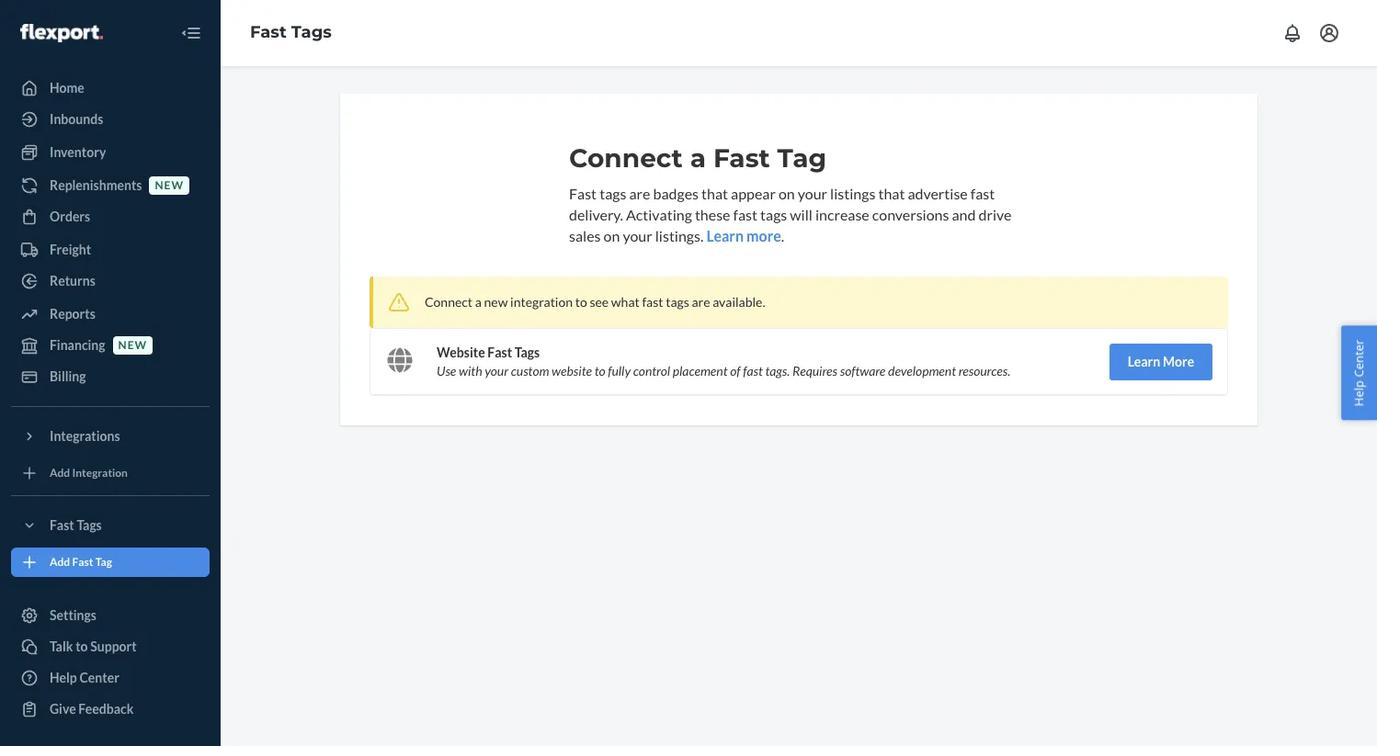 Task type: describe. For each thing, give the bounding box(es) containing it.
0 vertical spatial tags
[[291, 22, 332, 42]]

will
[[790, 206, 813, 223]]

1 horizontal spatial fast tags
[[250, 22, 332, 42]]

delivery.
[[569, 206, 623, 223]]

help center inside button
[[1351, 340, 1367, 407]]

connect for connect a new integration to see what fast tags are available.
[[425, 294, 473, 309]]

freight
[[50, 242, 91, 257]]

and
[[952, 206, 976, 223]]

orders link
[[11, 202, 210, 232]]

inventory link
[[11, 138, 210, 167]]

help center button
[[1342, 326, 1377, 420]]

website
[[437, 344, 485, 360]]

help center inside 'link'
[[50, 670, 119, 686]]

your inside website fast tags use with your custom website to fully control placement of fast tags. requires software development resources.
[[485, 363, 508, 378]]

fast up the learn more .
[[733, 206, 757, 223]]

tags inside website fast tags use with your custom website to fully control placement of fast tags. requires software development resources.
[[515, 344, 540, 360]]

reports
[[50, 306, 95, 322]]

home
[[50, 80, 84, 96]]

0 horizontal spatial on
[[604, 227, 620, 244]]

2 horizontal spatial tags
[[760, 206, 787, 223]]

freight link
[[11, 235, 210, 265]]

talk
[[50, 639, 73, 655]]

inbounds link
[[11, 105, 210, 134]]

2 that from the left
[[878, 185, 905, 202]]

reports link
[[11, 300, 210, 329]]

1 horizontal spatial on
[[779, 185, 795, 202]]

fast right close navigation icon
[[250, 22, 287, 42]]

add for add fast tag
[[50, 556, 70, 569]]

1 horizontal spatial are
[[692, 294, 710, 309]]

integration
[[510, 294, 573, 309]]

to inside website fast tags use with your custom website to fully control placement of fast tags. requires software development resources.
[[594, 363, 605, 378]]

1 that from the left
[[701, 185, 728, 202]]

flexport logo image
[[20, 24, 103, 42]]

inbounds
[[50, 111, 103, 127]]

these
[[695, 206, 730, 223]]

listings
[[830, 185, 875, 202]]

billing link
[[11, 362, 210, 392]]

fast inside fast tags are badges that appear on your listings that advertise fast delivery. activating these fast tags will increase conversions and drive sales on your listings.
[[569, 185, 597, 202]]

add fast tag
[[50, 556, 112, 569]]

more
[[1163, 353, 1194, 369]]

drive
[[979, 206, 1012, 223]]

custom
[[511, 363, 549, 378]]

control
[[633, 363, 670, 378]]

financing
[[50, 337, 105, 353]]

feedback
[[78, 701, 134, 717]]

fast tags button
[[11, 511, 210, 541]]

of
[[730, 363, 740, 378]]

help center link
[[11, 664, 210, 693]]

website fast tags use with your custom website to fully control placement of fast tags. requires software development resources.
[[437, 344, 1010, 378]]

learn more
[[1128, 353, 1194, 369]]

center inside button
[[1351, 340, 1367, 377]]

learn for learn more .
[[706, 227, 744, 244]]

what
[[611, 294, 640, 309]]

0 vertical spatial your
[[798, 185, 827, 202]]

billing
[[50, 369, 86, 384]]

badges
[[653, 185, 699, 202]]

home link
[[11, 74, 210, 103]]

0 horizontal spatial tags
[[599, 185, 626, 202]]

support
[[90, 639, 137, 655]]

add for add integration
[[50, 466, 70, 480]]

connect for connect a fast tag
[[569, 142, 683, 174]]

fast tags link
[[250, 22, 332, 42]]

available.
[[713, 294, 765, 309]]

.
[[781, 227, 784, 244]]

0 vertical spatial tag
[[777, 142, 827, 174]]

talk to support button
[[11, 632, 210, 662]]

fast tags are badges that appear on your listings that advertise fast delivery. activating these fast tags will increase conversions and drive sales on your listings.
[[569, 185, 1012, 244]]

fast right what
[[642, 294, 663, 309]]

resources.
[[958, 363, 1010, 378]]

increase
[[815, 206, 869, 223]]

learn for learn more
[[1128, 353, 1160, 369]]

with
[[459, 363, 482, 378]]

open account menu image
[[1318, 22, 1340, 44]]

sales
[[569, 227, 601, 244]]



Task type: locate. For each thing, give the bounding box(es) containing it.
connect up 'website'
[[425, 294, 473, 309]]

new for financing
[[118, 339, 147, 352]]

new for replenishments
[[155, 179, 184, 193]]

your
[[798, 185, 827, 202], [623, 227, 652, 244], [485, 363, 508, 378]]

fast down fast tags dropdown button
[[72, 556, 93, 569]]

fast up delivery.
[[569, 185, 597, 202]]

1 vertical spatial a
[[475, 294, 482, 309]]

appear
[[731, 185, 776, 202]]

center
[[1351, 340, 1367, 377], [79, 670, 119, 686]]

help
[[1351, 381, 1367, 407], [50, 670, 77, 686]]

1 horizontal spatial tags
[[291, 22, 332, 42]]

0 horizontal spatial help center
[[50, 670, 119, 686]]

advertise
[[908, 185, 968, 202]]

0 horizontal spatial tags
[[77, 518, 102, 533]]

2 horizontal spatial to
[[594, 363, 605, 378]]

tags up delivery.
[[599, 185, 626, 202]]

inventory
[[50, 144, 106, 160]]

placement
[[673, 363, 728, 378]]

are inside fast tags are badges that appear on your listings that advertise fast delivery. activating these fast tags will increase conversions and drive sales on your listings.
[[629, 185, 650, 202]]

website
[[552, 363, 592, 378]]

returns
[[50, 273, 95, 289]]

2 vertical spatial tags
[[77, 518, 102, 533]]

1 horizontal spatial learn
[[1128, 353, 1160, 369]]

0 horizontal spatial to
[[76, 639, 88, 655]]

1 vertical spatial help
[[50, 670, 77, 686]]

1 add from the top
[[50, 466, 70, 480]]

1 horizontal spatial center
[[1351, 340, 1367, 377]]

1 vertical spatial on
[[604, 227, 620, 244]]

0 horizontal spatial help
[[50, 670, 77, 686]]

0 horizontal spatial center
[[79, 670, 119, 686]]

fast inside website fast tags use with your custom website to fully control placement of fast tags. requires software development resources.
[[743, 363, 763, 378]]

1 vertical spatial are
[[692, 294, 710, 309]]

settings
[[50, 608, 96, 623]]

see
[[590, 294, 609, 309]]

on
[[779, 185, 795, 202], [604, 227, 620, 244]]

are
[[629, 185, 650, 202], [692, 294, 710, 309]]

software
[[840, 363, 886, 378]]

1 horizontal spatial new
[[155, 179, 184, 193]]

fast
[[250, 22, 287, 42], [713, 142, 770, 174], [569, 185, 597, 202], [488, 344, 512, 360], [50, 518, 74, 533], [72, 556, 93, 569]]

tags up .
[[760, 206, 787, 223]]

tag
[[777, 142, 827, 174], [95, 556, 112, 569]]

1 vertical spatial tag
[[95, 556, 112, 569]]

conversions
[[872, 206, 949, 223]]

connect a fast tag
[[569, 142, 827, 174]]

on down delivery.
[[604, 227, 620, 244]]

new down reports link
[[118, 339, 147, 352]]

a
[[690, 142, 706, 174], [475, 294, 482, 309]]

use
[[437, 363, 456, 378]]

0 vertical spatial are
[[629, 185, 650, 202]]

0 vertical spatial center
[[1351, 340, 1367, 377]]

0 horizontal spatial a
[[475, 294, 482, 309]]

to right talk
[[76, 639, 88, 655]]

orders
[[50, 209, 90, 224]]

learn down these
[[706, 227, 744, 244]]

to left 'see' at the left
[[575, 294, 587, 309]]

add left integration
[[50, 466, 70, 480]]

fast up custom
[[488, 344, 512, 360]]

to
[[575, 294, 587, 309], [594, 363, 605, 378], [76, 639, 88, 655]]

1 horizontal spatial tag
[[777, 142, 827, 174]]

integrations
[[50, 428, 120, 444]]

are up activating in the top of the page
[[629, 185, 650, 202]]

add fast tag link
[[11, 548, 210, 577]]

0 vertical spatial fast tags
[[250, 22, 332, 42]]

fully
[[608, 363, 631, 378]]

fast right of
[[743, 363, 763, 378]]

1 vertical spatial fast tags
[[50, 518, 102, 533]]

fast up drive
[[971, 185, 995, 202]]

learn more button
[[1110, 343, 1212, 380]]

0 horizontal spatial your
[[485, 363, 508, 378]]

fast inside website fast tags use with your custom website to fully control placement of fast tags. requires software development resources.
[[488, 344, 512, 360]]

activating
[[626, 206, 692, 223]]

your right with
[[485, 363, 508, 378]]

1 horizontal spatial help
[[1351, 381, 1367, 407]]

1 vertical spatial learn
[[1128, 353, 1160, 369]]

2 vertical spatial to
[[76, 639, 88, 655]]

fast
[[971, 185, 995, 202], [733, 206, 757, 223], [642, 294, 663, 309], [743, 363, 763, 378]]

returns link
[[11, 267, 210, 296]]

0 horizontal spatial learn
[[706, 227, 744, 244]]

2 vertical spatial tags
[[666, 294, 689, 309]]

a up badges
[[690, 142, 706, 174]]

that
[[701, 185, 728, 202], [878, 185, 905, 202]]

are left available.
[[692, 294, 710, 309]]

0 horizontal spatial are
[[629, 185, 650, 202]]

0 vertical spatial add
[[50, 466, 70, 480]]

0 vertical spatial learn
[[706, 227, 744, 244]]

0 vertical spatial new
[[155, 179, 184, 193]]

1 vertical spatial tags
[[760, 206, 787, 223]]

help inside button
[[1351, 381, 1367, 407]]

learn
[[706, 227, 744, 244], [1128, 353, 1160, 369]]

help inside 'link'
[[50, 670, 77, 686]]

your up will
[[798, 185, 827, 202]]

tags
[[599, 185, 626, 202], [760, 206, 787, 223], [666, 294, 689, 309]]

1 vertical spatial new
[[484, 294, 508, 309]]

learn inside button
[[1128, 353, 1160, 369]]

0 vertical spatial a
[[690, 142, 706, 174]]

fast tags
[[250, 22, 332, 42], [50, 518, 102, 533]]

tag down fast tags dropdown button
[[95, 556, 112, 569]]

2 vertical spatial your
[[485, 363, 508, 378]]

add
[[50, 466, 70, 480], [50, 556, 70, 569]]

integration
[[72, 466, 128, 480]]

integrations button
[[11, 422, 210, 451]]

0 vertical spatial on
[[779, 185, 795, 202]]

that up conversions
[[878, 185, 905, 202]]

1 vertical spatial your
[[623, 227, 652, 244]]

settings link
[[11, 601, 210, 631]]

1 horizontal spatial tags
[[666, 294, 689, 309]]

that up these
[[701, 185, 728, 202]]

2 horizontal spatial your
[[798, 185, 827, 202]]

to left fully
[[594, 363, 605, 378]]

2 vertical spatial new
[[118, 339, 147, 352]]

new up orders link
[[155, 179, 184, 193]]

add integration link
[[11, 459, 210, 488]]

add integration
[[50, 466, 128, 480]]

tags.
[[765, 363, 790, 378]]

to inside button
[[76, 639, 88, 655]]

a for new
[[475, 294, 482, 309]]

connect a new integration to see what fast tags are available.
[[425, 294, 765, 309]]

1 vertical spatial help center
[[50, 670, 119, 686]]

1 vertical spatial center
[[79, 670, 119, 686]]

1 horizontal spatial that
[[878, 185, 905, 202]]

give feedback button
[[11, 695, 210, 724]]

tags inside dropdown button
[[77, 518, 102, 533]]

0 horizontal spatial that
[[701, 185, 728, 202]]

listings.
[[655, 227, 704, 244]]

0 horizontal spatial tag
[[95, 556, 112, 569]]

center inside 'link'
[[79, 670, 119, 686]]

0 vertical spatial connect
[[569, 142, 683, 174]]

learn left more
[[1128, 353, 1160, 369]]

new
[[155, 179, 184, 193], [484, 294, 508, 309], [118, 339, 147, 352]]

add inside 'link'
[[50, 466, 70, 480]]

0 vertical spatial tags
[[599, 185, 626, 202]]

1 horizontal spatial help center
[[1351, 340, 1367, 407]]

1 vertical spatial to
[[594, 363, 605, 378]]

your down activating in the top of the page
[[623, 227, 652, 244]]

a for fast
[[690, 142, 706, 174]]

globe image
[[387, 347, 413, 373]]

1 horizontal spatial to
[[575, 294, 587, 309]]

tag up will
[[777, 142, 827, 174]]

open notifications image
[[1281, 22, 1304, 44]]

new left the integration
[[484, 294, 508, 309]]

fast up add fast tag
[[50, 518, 74, 533]]

2 horizontal spatial new
[[484, 294, 508, 309]]

close navigation image
[[180, 22, 202, 44]]

0 horizontal spatial fast tags
[[50, 518, 102, 533]]

add up settings
[[50, 556, 70, 569]]

more
[[747, 227, 781, 244]]

0 vertical spatial help
[[1351, 381, 1367, 407]]

2 add from the top
[[50, 556, 70, 569]]

learn more .
[[706, 227, 784, 244]]

connect up badges
[[569, 142, 683, 174]]

0 horizontal spatial connect
[[425, 294, 473, 309]]

tags right what
[[666, 294, 689, 309]]

1 vertical spatial add
[[50, 556, 70, 569]]

a up 'website'
[[475, 294, 482, 309]]

requires
[[792, 363, 837, 378]]

connect
[[569, 142, 683, 174], [425, 294, 473, 309]]

give
[[50, 701, 76, 717]]

fast up appear
[[713, 142, 770, 174]]

1 horizontal spatial a
[[690, 142, 706, 174]]

2 horizontal spatial tags
[[515, 344, 540, 360]]

1 vertical spatial connect
[[425, 294, 473, 309]]

learn more button
[[706, 226, 781, 247]]

replenishments
[[50, 177, 142, 193]]

1 horizontal spatial connect
[[569, 142, 683, 174]]

give feedback
[[50, 701, 134, 717]]

help center
[[1351, 340, 1367, 407], [50, 670, 119, 686]]

0 vertical spatial help center
[[1351, 340, 1367, 407]]

fast tags inside dropdown button
[[50, 518, 102, 533]]

0 vertical spatial to
[[575, 294, 587, 309]]

1 vertical spatial tags
[[515, 344, 540, 360]]

development
[[888, 363, 956, 378]]

talk to support
[[50, 639, 137, 655]]

tags
[[291, 22, 332, 42], [515, 344, 540, 360], [77, 518, 102, 533]]

0 horizontal spatial new
[[118, 339, 147, 352]]

on up will
[[779, 185, 795, 202]]

fast inside dropdown button
[[50, 518, 74, 533]]

1 horizontal spatial your
[[623, 227, 652, 244]]



Task type: vqa. For each thing, say whether or not it's contained in the screenshot.
pack
no



